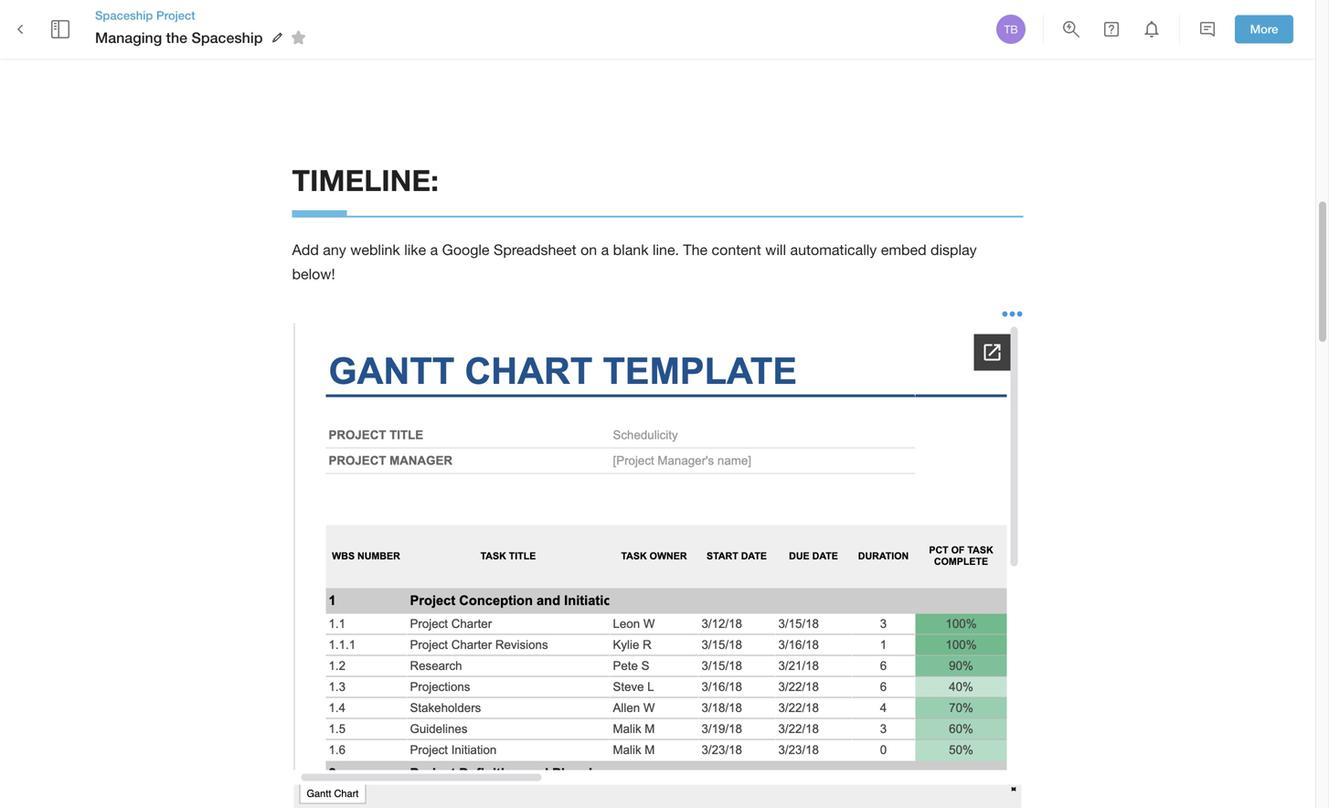 Task type: describe. For each thing, give the bounding box(es) containing it.
are
[[601, 5, 622, 22]]

the down project
[[166, 29, 188, 46]]

weblink
[[350, 241, 400, 258]]

managing the spaceship
[[95, 29, 263, 46]]

more button
[[1235, 15, 1294, 43]]

what
[[354, 5, 386, 22]]

completion
[[369, 30, 442, 46]]

1 a from the left
[[430, 241, 438, 258]]

built
[[747, 5, 775, 22]]

the right does
[[964, 5, 985, 22]]

the right are
[[626, 5, 646, 22]]

describe what the project encompasses. what are the features being built & implemented? what does the pathway to completion look like?
[[292, 5, 989, 46]]

look
[[446, 30, 473, 46]]

implemented?
[[793, 5, 886, 22]]

line.
[[653, 241, 679, 258]]

google
[[442, 241, 490, 258]]

more
[[1250, 22, 1279, 36]]

blank
[[613, 241, 649, 258]]



Task type: vqa. For each thing, say whether or not it's contained in the screenshot.
the built
yes



Task type: locate. For each thing, give the bounding box(es) containing it.
a
[[430, 241, 438, 258], [601, 241, 609, 258]]

1 vertical spatial spaceship
[[192, 29, 263, 46]]

does
[[928, 5, 960, 22]]

add
[[292, 241, 319, 258]]

like
[[404, 241, 426, 258]]

what left are
[[563, 5, 597, 22]]

1 what from the left
[[563, 5, 597, 22]]

any
[[323, 241, 346, 258]]

what left does
[[890, 5, 924, 22]]

content
[[712, 241, 761, 258]]

0 horizontal spatial a
[[430, 241, 438, 258]]

spaceship
[[95, 8, 153, 22], [192, 29, 263, 46]]

being
[[707, 5, 743, 22]]

what
[[563, 5, 597, 22], [890, 5, 924, 22]]

project
[[415, 5, 460, 22]]

to
[[352, 30, 365, 46]]

embed
[[881, 241, 927, 258]]

1 horizontal spatial what
[[890, 5, 924, 22]]

will
[[765, 241, 786, 258]]

the
[[683, 241, 708, 258]]

the up completion
[[390, 5, 411, 22]]

2 what from the left
[[890, 5, 924, 22]]

display
[[931, 241, 977, 258]]

tb button
[[994, 12, 1029, 47]]

the
[[390, 5, 411, 22], [626, 5, 646, 22], [964, 5, 985, 22], [166, 29, 188, 46]]

add any weblink like a google spreadsheet on a blank line. the content will automatically embed display below!
[[292, 241, 981, 282]]

spaceship up managing at the left of page
[[95, 8, 153, 22]]

2 a from the left
[[601, 241, 609, 258]]

0 horizontal spatial what
[[563, 5, 597, 22]]

1 horizontal spatial spaceship
[[192, 29, 263, 46]]

a right like
[[430, 241, 438, 258]]

timeline:
[[292, 163, 439, 198]]

features
[[650, 5, 703, 22]]

automatically
[[790, 241, 877, 258]]

spaceship project
[[95, 8, 195, 22]]

1 horizontal spatial a
[[601, 241, 609, 258]]

below!
[[292, 265, 335, 282]]

spaceship down spaceship project link
[[192, 29, 263, 46]]

tb
[[1004, 23, 1018, 36]]

0 vertical spatial spaceship
[[95, 8, 153, 22]]

0 horizontal spatial spaceship
[[95, 8, 153, 22]]

favorite image
[[288, 27, 309, 49]]

pathway
[[292, 30, 348, 46]]

on
[[581, 241, 597, 258]]

a right on
[[601, 241, 609, 258]]

encompasses.
[[464, 5, 559, 22]]

&
[[779, 5, 789, 22]]

spaceship project link
[[95, 7, 312, 24]]

spreadsheet
[[494, 241, 577, 258]]

managing
[[95, 29, 162, 46]]

describe
[[292, 5, 350, 22]]

like?
[[477, 30, 508, 46]]

project
[[156, 8, 195, 22]]



